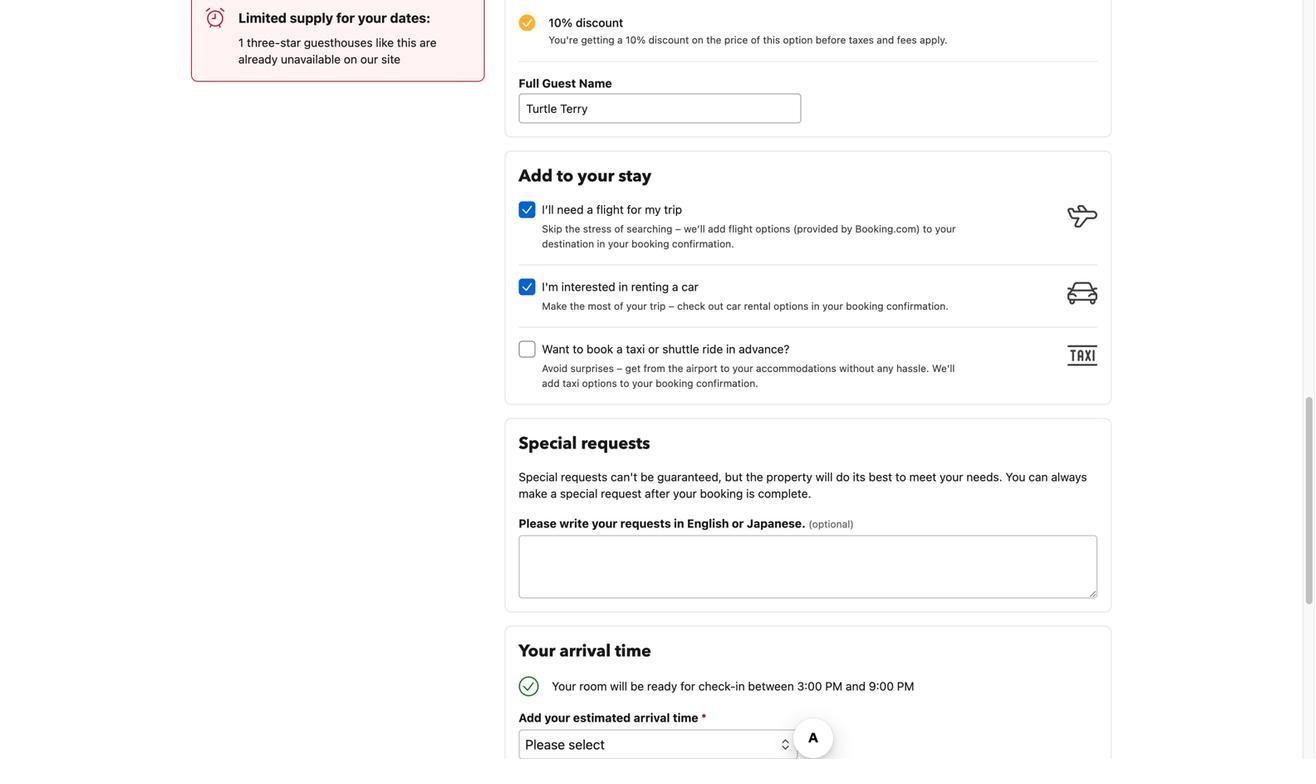 Task type: describe. For each thing, give the bounding box(es) containing it.
hassle.
[[897, 363, 929, 374]]

like
[[376, 36, 394, 50]]

your for your arrival time
[[519, 640, 556, 663]]

write
[[560, 517, 589, 531]]

request
[[601, 487, 642, 501]]

your down guaranteed,
[[673, 487, 697, 501]]

your up i'll need a flight for my trip
[[578, 165, 614, 188]]

check
[[677, 300, 705, 312]]

skip the stress of searching – we'll add flight options (provided by booking.com) to your destination in your booking confirmation.
[[542, 223, 956, 250]]

ready
[[647, 680, 677, 694]]

your up without
[[823, 300, 843, 312]]

is
[[746, 487, 755, 501]]

Full Guest Name text field
[[519, 94, 802, 124]]

– inside avoid surprises – get from the airport to your accommodations without any hassle. we'll add taxi options to your booking confirmation.
[[617, 363, 623, 374]]

9:00 pm
[[869, 680, 915, 694]]

apply.
[[920, 34, 948, 46]]

your down the get
[[632, 378, 653, 389]]

in left renting
[[619, 280, 628, 294]]

limited supply  for your dates:
[[238, 10, 431, 26]]

in right ride
[[726, 342, 736, 356]]

to down ride
[[720, 363, 730, 374]]

want
[[542, 342, 570, 356]]

special for special requests
[[519, 433, 577, 455]]

this inside 10% discount you're getting a 10% discount on the price of this option before taxes and fees apply.
[[763, 34, 780, 46]]

– inside the skip the stress of searching – we'll add flight options (provided by booking.com) to your destination in your booking confirmation.
[[675, 223, 681, 235]]

0 vertical spatial discount
[[576, 16, 623, 30]]

to left 'book'
[[573, 342, 584, 356]]

make the most of your trip – check out car rental options in your booking confirmation.
[[542, 300, 949, 312]]

searching
[[627, 223, 673, 235]]

add to your stay
[[519, 165, 652, 188]]

1
[[238, 36, 244, 50]]

three-
[[247, 36, 280, 50]]

in left english
[[674, 517, 684, 531]]

options inside the skip the stress of searching – we'll add flight options (provided by booking.com) to your destination in your booking confirmation.
[[756, 223, 791, 235]]

i'll
[[542, 203, 554, 217]]

for inside status
[[336, 10, 355, 26]]

on inside "1 three-star guesthouses like this are already unavailable on our site"
[[344, 52, 357, 66]]

avoid surprises – get from the airport to your accommodations without any hassle. we'll add taxi options to your booking confirmation.
[[542, 363, 955, 389]]

a right need
[[587, 203, 593, 217]]

0 horizontal spatial and
[[846, 680, 866, 694]]

best
[[869, 470, 892, 484]]

guest
[[542, 77, 576, 90]]

unavailable
[[281, 52, 341, 66]]

will inside special requests can't be guaranteed, but the property will do its best to meet your needs. you can always make a special request after your booking is complete.
[[816, 470, 833, 484]]

1 vertical spatial will
[[610, 680, 627, 694]]

need
[[557, 203, 584, 217]]

taxi inside avoid surprises – get from the airport to your accommodations without any hassle. we'll add taxi options to your booking confirmation.
[[563, 378, 579, 389]]

please
[[519, 517, 557, 531]]

in inside the skip the stress of searching – we'll add flight options (provided by booking.com) to your destination in your booking confirmation.
[[597, 238, 605, 250]]

shuttle
[[663, 342, 699, 356]]

10% discount you're getting a 10% discount on the price of this option before taxes and fees apply.
[[549, 16, 948, 46]]

booking inside avoid surprises – get from the airport to your accommodations without any hassle. we'll add taxi options to your booking confirmation.
[[656, 378, 693, 389]]

options inside avoid surprises – get from the airport to your accommodations without any hassle. we'll add taxi options to your booking confirmation.
[[582, 378, 617, 389]]

of inside 10% discount you're getting a 10% discount on the price of this option before taxes and fees apply.
[[751, 34, 760, 46]]

1 horizontal spatial 10%
[[626, 34, 646, 46]]

advance?
[[739, 342, 790, 356]]

flight inside the skip the stress of searching – we'll add flight options (provided by booking.com) to your destination in your booking confirmation.
[[729, 223, 753, 235]]

to inside special requests can't be guaranteed, but the property will do its best to meet your needs. you can always make a special request after your booking is complete.
[[896, 470, 906, 484]]

0 vertical spatial flight
[[596, 203, 624, 217]]

and inside 10% discount you're getting a 10% discount on the price of this option before taxes and fees apply.
[[877, 34, 894, 46]]

make
[[542, 300, 567, 312]]

do
[[836, 470, 850, 484]]

between
[[748, 680, 794, 694]]

japanese.
[[747, 517, 806, 531]]

in left between
[[736, 680, 745, 694]]

the inside the skip the stress of searching – we'll add flight options (provided by booking.com) to your destination in your booking confirmation.
[[565, 223, 580, 235]]

complete.
[[758, 487, 812, 501]]

room
[[579, 680, 607, 694]]

before
[[816, 34, 846, 46]]

by
[[841, 223, 853, 235]]

getting
[[581, 34, 615, 46]]

(provided
[[793, 223, 838, 235]]

2 horizontal spatial for
[[681, 680, 696, 694]]

most
[[588, 300, 611, 312]]

without
[[839, 363, 874, 374]]

*
[[701, 711, 707, 725]]

requests for special requests can't be guaranteed, but the property will do its best to meet your needs. you can always make a special request after your booking is complete.
[[561, 470, 608, 484]]

to up need
[[557, 165, 574, 188]]

avoid
[[542, 363, 568, 374]]

1 vertical spatial trip
[[650, 300, 666, 312]]

after
[[645, 487, 670, 501]]

the inside avoid surprises – get from the airport to your accommodations without any hassle. we'll add taxi options to your booking confirmation.
[[668, 363, 683, 374]]

site
[[381, 52, 401, 66]]

option
[[783, 34, 813, 46]]

i'll need a flight for my trip
[[542, 203, 682, 217]]

check-
[[699, 680, 736, 694]]

special requests
[[519, 433, 650, 455]]

1 horizontal spatial arrival
[[634, 711, 670, 725]]

1 horizontal spatial or
[[732, 517, 744, 531]]

3:00 pm
[[797, 680, 843, 694]]

book
[[587, 342, 613, 356]]

booking.com)
[[855, 223, 920, 235]]

add your estimated arrival time *
[[519, 711, 707, 725]]

your down stress
[[608, 238, 629, 250]]

0 vertical spatial trip
[[664, 203, 682, 217]]

your arrival time
[[519, 640, 651, 663]]

interested
[[562, 280, 616, 294]]

its
[[853, 470, 866, 484]]

your for your room will be ready for check-in between 3:00 pm and 9:00 pm
[[552, 680, 576, 694]]

on inside 10% discount you're getting a 10% discount on the price of this option before taxes and fees apply.
[[692, 34, 704, 46]]

1 horizontal spatial car
[[726, 300, 741, 312]]

or inside group
[[648, 342, 659, 356]]

0 horizontal spatial arrival
[[560, 640, 611, 663]]

1 three-star guesthouses like this are already unavailable on our site
[[238, 36, 437, 66]]

group containing i'll need a flight for my trip
[[519, 195, 1104, 391]]

are
[[420, 36, 437, 50]]

add for add your estimated arrival time *
[[519, 711, 542, 725]]

to down the get
[[620, 378, 629, 389]]

dates:
[[390, 10, 431, 26]]

guesthouses
[[304, 36, 373, 50]]

to inside the skip the stress of searching – we'll add flight options (provided by booking.com) to your destination in your booking confirmation.
[[923, 223, 933, 235]]

0 vertical spatial car
[[682, 280, 699, 294]]

0 vertical spatial 10%
[[549, 16, 573, 30]]

you
[[1006, 470, 1026, 484]]

(optional)
[[809, 519, 854, 530]]

can
[[1029, 470, 1048, 484]]

needs.
[[967, 470, 1003, 484]]

please write your requests in english or japanese. (optional)
[[519, 517, 854, 531]]



Task type: vqa. For each thing, say whether or not it's contained in the screenshot.
time to the right
yes



Task type: locate. For each thing, give the bounding box(es) containing it.
price
[[725, 34, 748, 46]]

supply
[[290, 10, 333, 26]]

your up the like
[[358, 10, 387, 26]]

0 horizontal spatial discount
[[576, 16, 623, 30]]

in down stress
[[597, 238, 605, 250]]

0 vertical spatial requests
[[581, 433, 650, 455]]

always
[[1051, 470, 1087, 484]]

this left "option"
[[763, 34, 780, 46]]

the
[[707, 34, 722, 46], [565, 223, 580, 235], [570, 300, 585, 312], [668, 363, 683, 374], [746, 470, 763, 484]]

of
[[751, 34, 760, 46], [614, 223, 624, 235], [614, 300, 624, 312]]

or
[[648, 342, 659, 356], [732, 517, 744, 531]]

1 vertical spatial options
[[774, 300, 809, 312]]

booking down but
[[700, 487, 743, 501]]

full guest name
[[519, 77, 612, 90]]

add up the i'll
[[519, 165, 553, 188]]

1 horizontal spatial for
[[627, 203, 642, 217]]

1 horizontal spatial time
[[673, 711, 698, 725]]

destination
[[542, 238, 594, 250]]

trip
[[664, 203, 682, 217], [650, 300, 666, 312]]

i'm
[[542, 280, 558, 294]]

the left most
[[570, 300, 585, 312]]

special inside special requests can't be guaranteed, but the property will do its best to meet your needs. you can always make a special request after your booking is complete.
[[519, 470, 558, 484]]

1 vertical spatial your
[[552, 680, 576, 694]]

arrival down ready
[[634, 711, 670, 725]]

1 vertical spatial add
[[542, 378, 560, 389]]

0 horizontal spatial add
[[542, 378, 560, 389]]

0 horizontal spatial this
[[397, 36, 417, 50]]

this inside "1 three-star guesthouses like this are already unavailable on our site"
[[397, 36, 417, 50]]

confirmation. inside avoid surprises – get from the airport to your accommodations without any hassle. we'll add taxi options to your booking confirmation.
[[696, 378, 758, 389]]

car
[[682, 280, 699, 294], [726, 300, 741, 312]]

discount up getting at the top left of the page
[[576, 16, 623, 30]]

your right meet
[[940, 470, 964, 484]]

0 horizontal spatial or
[[648, 342, 659, 356]]

our
[[360, 52, 378, 66]]

or up the from
[[648, 342, 659, 356]]

1 vertical spatial flight
[[729, 223, 753, 235]]

requests up special
[[561, 470, 608, 484]]

a inside special requests can't be guaranteed, but the property will do its best to meet your needs. you can always make a special request after your booking is complete.
[[551, 487, 557, 501]]

1 vertical spatial for
[[627, 203, 642, 217]]

1 horizontal spatial this
[[763, 34, 780, 46]]

special
[[519, 433, 577, 455], [519, 470, 558, 484]]

add inside the skip the stress of searching – we'll add flight options (provided by booking.com) to your destination in your booking confirmation.
[[708, 223, 726, 235]]

1 vertical spatial and
[[846, 680, 866, 694]]

1 vertical spatial requests
[[561, 470, 608, 484]]

accommodations
[[756, 363, 837, 374]]

of for i'll need a flight for my trip
[[614, 223, 624, 235]]

– left we'll
[[675, 223, 681, 235]]

for left my
[[627, 203, 642, 217]]

guaranteed,
[[657, 470, 722, 484]]

be for ready
[[631, 680, 644, 694]]

2 special from the top
[[519, 470, 558, 484]]

your
[[358, 10, 387, 26], [578, 165, 614, 188], [935, 223, 956, 235], [608, 238, 629, 250], [626, 300, 647, 312], [823, 300, 843, 312], [733, 363, 753, 374], [632, 378, 653, 389], [940, 470, 964, 484], [673, 487, 697, 501], [592, 517, 618, 531], [545, 711, 570, 725]]

0 horizontal spatial on
[[344, 52, 357, 66]]

rental
[[744, 300, 771, 312]]

special
[[560, 487, 598, 501]]

of inside the skip the stress of searching – we'll add flight options (provided by booking.com) to your destination in your booking confirmation.
[[614, 223, 624, 235]]

be up after
[[641, 470, 654, 484]]

0 vertical spatial arrival
[[560, 640, 611, 663]]

0 horizontal spatial –
[[617, 363, 623, 374]]

options down surprises
[[582, 378, 617, 389]]

i'm interested in renting a car
[[542, 280, 699, 294]]

this
[[763, 34, 780, 46], [397, 36, 417, 50]]

add down avoid
[[542, 378, 560, 389]]

2 vertical spatial of
[[614, 300, 624, 312]]

meet
[[910, 470, 937, 484]]

booking inside special requests can't be guaranteed, but the property will do its best to meet your needs. you can always make a special request after your booking is complete.
[[700, 487, 743, 501]]

requests for special requests
[[581, 433, 650, 455]]

make
[[519, 487, 548, 501]]

10%
[[549, 16, 573, 30], [626, 34, 646, 46]]

0 vertical spatial –
[[675, 223, 681, 235]]

special for special requests can't be guaranteed, but the property will do its best to meet your needs. you can always make a special request after your booking is complete.
[[519, 470, 558, 484]]

flight
[[596, 203, 624, 217], [729, 223, 753, 235]]

add left the estimated
[[519, 711, 542, 725]]

a right 'book'
[[617, 342, 623, 356]]

the up destination
[[565, 223, 580, 235]]

skip
[[542, 223, 562, 235]]

be left ready
[[631, 680, 644, 694]]

confirmation. inside the skip the stress of searching – we'll add flight options (provided by booking.com) to your destination in your booking confirmation.
[[672, 238, 734, 250]]

0 horizontal spatial 10%
[[549, 16, 573, 30]]

the inside special requests can't be guaranteed, but the property will do its best to meet your needs. you can always make a special request after your booking is complete.
[[746, 470, 763, 484]]

0 vertical spatial taxi
[[626, 342, 645, 356]]

from
[[644, 363, 665, 374]]

0 horizontal spatial for
[[336, 10, 355, 26]]

1 vertical spatial or
[[732, 517, 744, 531]]

1 vertical spatial arrival
[[634, 711, 670, 725]]

0 vertical spatial special
[[519, 433, 577, 455]]

0 vertical spatial your
[[519, 640, 556, 663]]

2 vertical spatial confirmation.
[[696, 378, 758, 389]]

1 horizontal spatial and
[[877, 34, 894, 46]]

requests up can't
[[581, 433, 650, 455]]

0 vertical spatial add
[[708, 223, 726, 235]]

0 horizontal spatial will
[[610, 680, 627, 694]]

0 vertical spatial or
[[648, 342, 659, 356]]

2 vertical spatial –
[[617, 363, 623, 374]]

booking down the from
[[656, 378, 693, 389]]

confirmation. down airport
[[696, 378, 758, 389]]

1 vertical spatial car
[[726, 300, 741, 312]]

taxi down avoid
[[563, 378, 579, 389]]

0 vertical spatial be
[[641, 470, 654, 484]]

1 vertical spatial of
[[614, 223, 624, 235]]

property
[[767, 470, 813, 484]]

2 add from the top
[[519, 711, 542, 725]]

taxi
[[626, 342, 645, 356], [563, 378, 579, 389]]

of down i'll need a flight for my trip
[[614, 223, 624, 235]]

renting
[[631, 280, 669, 294]]

the left price
[[707, 34, 722, 46]]

options right rental
[[774, 300, 809, 312]]

and right 3:00 pm
[[846, 680, 866, 694]]

or right english
[[732, 517, 744, 531]]

the up is
[[746, 470, 763, 484]]

0 horizontal spatial car
[[682, 280, 699, 294]]

0 vertical spatial for
[[336, 10, 355, 26]]

my
[[645, 203, 661, 217]]

time up ready
[[615, 640, 651, 663]]

in right rental
[[812, 300, 820, 312]]

2 vertical spatial for
[[681, 680, 696, 694]]

flight right we'll
[[729, 223, 753, 235]]

a up check
[[672, 280, 679, 294]]

1 horizontal spatial will
[[816, 470, 833, 484]]

stress
[[583, 223, 612, 235]]

get
[[625, 363, 641, 374]]

0 vertical spatial options
[[756, 223, 791, 235]]

will right room
[[610, 680, 627, 694]]

0 vertical spatial time
[[615, 640, 651, 663]]

0 vertical spatial on
[[692, 34, 704, 46]]

star
[[280, 36, 301, 50]]

for up guesthouses
[[336, 10, 355, 26]]

taxes
[[849, 34, 874, 46]]

be for guaranteed,
[[641, 470, 654, 484]]

we'll
[[932, 363, 955, 374]]

can't
[[611, 470, 638, 484]]

add
[[519, 165, 553, 188], [519, 711, 542, 725]]

already
[[238, 52, 278, 66]]

0 horizontal spatial taxi
[[563, 378, 579, 389]]

will
[[816, 470, 833, 484], [610, 680, 627, 694]]

arrival up room
[[560, 640, 611, 663]]

1 vertical spatial on
[[344, 52, 357, 66]]

add inside avoid surprises – get from the airport to your accommodations without any hassle. we'll add taxi options to your booking confirmation.
[[542, 378, 560, 389]]

on left price
[[692, 34, 704, 46]]

1 add from the top
[[519, 165, 553, 188]]

confirmation. down we'll
[[672, 238, 734, 250]]

but
[[725, 470, 743, 484]]

your
[[519, 640, 556, 663], [552, 680, 576, 694]]

fees
[[897, 34, 917, 46]]

requests
[[581, 433, 650, 455], [561, 470, 608, 484], [621, 517, 671, 531]]

surprises
[[571, 363, 614, 374]]

– left the get
[[617, 363, 623, 374]]

1 vertical spatial confirmation.
[[887, 300, 949, 312]]

time left *
[[673, 711, 698, 725]]

be
[[641, 470, 654, 484], [631, 680, 644, 694]]

your left the estimated
[[545, 711, 570, 725]]

your room will be ready for check-in between 3:00 pm and 9:00 pm
[[552, 680, 915, 694]]

booking inside the skip the stress of searching – we'll add flight options (provided by booking.com) to your destination in your booking confirmation.
[[632, 238, 669, 250]]

of right price
[[751, 34, 760, 46]]

time
[[615, 640, 651, 663], [673, 711, 698, 725]]

2 vertical spatial requests
[[621, 517, 671, 531]]

1 horizontal spatial –
[[669, 300, 675, 312]]

on left our
[[344, 52, 357, 66]]

0 vertical spatial will
[[816, 470, 833, 484]]

and left fees
[[877, 34, 894, 46]]

to right booking.com)
[[923, 223, 933, 235]]

– left check
[[669, 300, 675, 312]]

your down renting
[[626, 300, 647, 312]]

booking
[[632, 238, 669, 250], [846, 300, 884, 312], [656, 378, 693, 389], [700, 487, 743, 501]]

2 vertical spatial options
[[582, 378, 617, 389]]

arrival
[[560, 640, 611, 663], [634, 711, 670, 725]]

10% right getting at the top left of the page
[[626, 34, 646, 46]]

1 horizontal spatial flight
[[729, 223, 753, 235]]

a inside 10% discount you're getting a 10% discount on the price of this option before taxes and fees apply.
[[617, 34, 623, 46]]

car right out at the right
[[726, 300, 741, 312]]

of for i'm interested in renting a car
[[614, 300, 624, 312]]

ride
[[703, 342, 723, 356]]

name
[[579, 77, 612, 90]]

the down shuttle
[[668, 363, 683, 374]]

1 vertical spatial discount
[[649, 34, 689, 46]]

limited
[[238, 10, 287, 26]]

we'll
[[684, 223, 705, 235]]

booking down searching
[[632, 238, 669, 250]]

1 vertical spatial –
[[669, 300, 675, 312]]

your down advance? in the right top of the page
[[733, 363, 753, 374]]

0 horizontal spatial flight
[[596, 203, 624, 217]]

1 vertical spatial time
[[673, 711, 698, 725]]

you're
[[549, 34, 578, 46]]

your right booking.com)
[[935, 223, 956, 235]]

1 horizontal spatial on
[[692, 34, 704, 46]]

1 vertical spatial add
[[519, 711, 542, 725]]

will left do
[[816, 470, 833, 484]]

0 vertical spatial and
[[877, 34, 894, 46]]

airport
[[686, 363, 718, 374]]

requests down after
[[621, 517, 671, 531]]

discount left price
[[649, 34, 689, 46]]

1 horizontal spatial add
[[708, 223, 726, 235]]

for right ready
[[681, 680, 696, 694]]

1 horizontal spatial taxi
[[626, 342, 645, 356]]

add for add to your stay
[[519, 165, 553, 188]]

0 vertical spatial confirmation.
[[672, 238, 734, 250]]

1 vertical spatial special
[[519, 470, 558, 484]]

car up check
[[682, 280, 699, 294]]

this left are
[[397, 36, 417, 50]]

any
[[877, 363, 894, 374]]

1 horizontal spatial discount
[[649, 34, 689, 46]]

a right getting at the top left of the page
[[617, 34, 623, 46]]

add right we'll
[[708, 223, 726, 235]]

group
[[519, 195, 1104, 391]]

None text field
[[519, 536, 1098, 599]]

your right write
[[592, 517, 618, 531]]

0 vertical spatial of
[[751, 34, 760, 46]]

of right most
[[614, 300, 624, 312]]

1 vertical spatial be
[[631, 680, 644, 694]]

want to book a taxi or shuttle ride in advance?
[[542, 342, 790, 356]]

your inside status
[[358, 10, 387, 26]]

taxi up the get
[[626, 342, 645, 356]]

full
[[519, 77, 539, 90]]

flight up stress
[[596, 203, 624, 217]]

trip down renting
[[650, 300, 666, 312]]

0 horizontal spatial time
[[615, 640, 651, 663]]

the inside 10% discount you're getting a 10% discount on the price of this option before taxes and fees apply.
[[707, 34, 722, 46]]

estimated
[[573, 711, 631, 725]]

trip right my
[[664, 203, 682, 217]]

english
[[687, 517, 729, 531]]

be inside special requests can't be guaranteed, but the property will do its best to meet your needs. you can always make a special request after your booking is complete.
[[641, 470, 654, 484]]

limited supply  for your dates: status
[[191, 0, 485, 82]]

1 vertical spatial taxi
[[563, 378, 579, 389]]

a right make
[[551, 487, 557, 501]]

discount
[[576, 16, 623, 30], [649, 34, 689, 46]]

requests inside special requests can't be guaranteed, but the property will do its best to meet your needs. you can always make a special request after your booking is complete.
[[561, 470, 608, 484]]

2 horizontal spatial –
[[675, 223, 681, 235]]

10% up "you're" on the left of the page
[[549, 16, 573, 30]]

confirmation. up "hassle." on the right
[[887, 300, 949, 312]]

to right "best"
[[896, 470, 906, 484]]

options left (provided
[[756, 223, 791, 235]]

1 special from the top
[[519, 433, 577, 455]]

0 vertical spatial add
[[519, 165, 553, 188]]

1 vertical spatial 10%
[[626, 34, 646, 46]]

booking up without
[[846, 300, 884, 312]]



